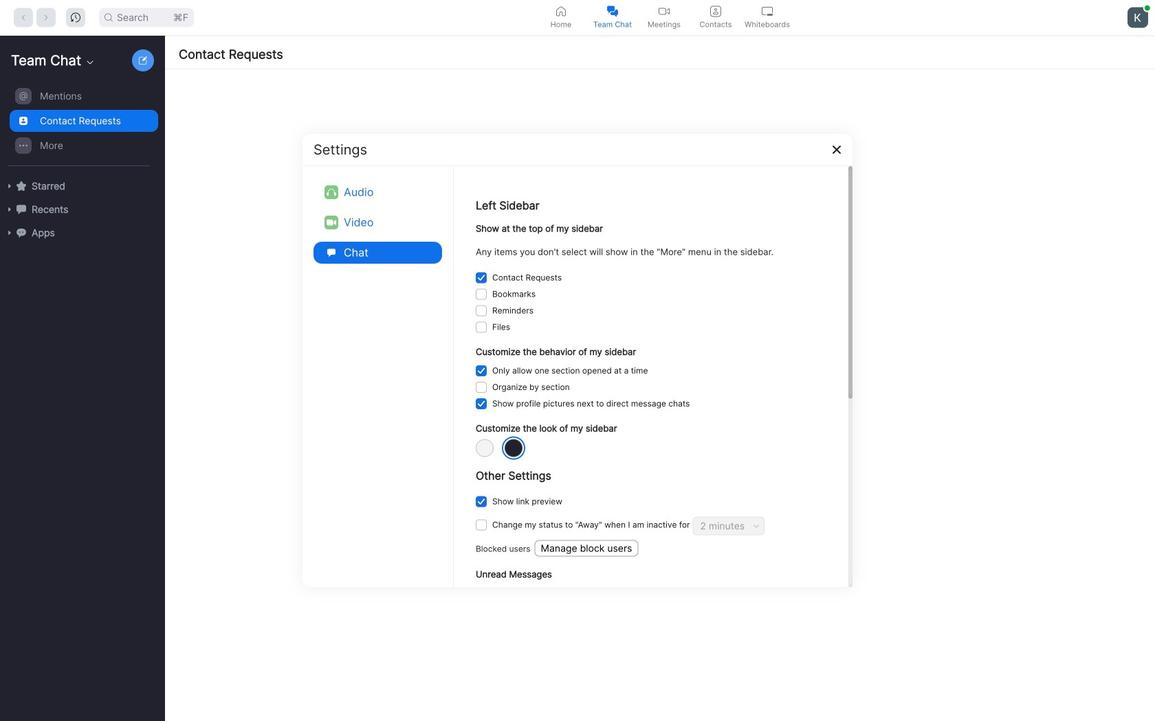 Task type: vqa. For each thing, say whether or not it's contained in the screenshot.
Customize the behavior of my sidebar. Only allow one section opened at a time element
yes



Task type: describe. For each thing, give the bounding box(es) containing it.
unread messages. keep all unread messages on top in chat and channel lists element
[[492, 586, 717, 602]]

video on image inside icon
[[327, 218, 336, 228]]

triangle right image for apps tree item
[[6, 229, 14, 237]]

1 horizontal spatial chat image
[[327, 249, 336, 257]]

recents tree item
[[6, 198, 158, 221]]

none radio gray
[[505, 440, 523, 458]]

home small image
[[556, 6, 567, 17]]

triangle right image for starred tree item on the left top of page
[[6, 182, 14, 190]]

magnifier image
[[105, 13, 113, 22]]

customize the look of my sidebar. white image
[[476, 440, 494, 458]]

gray image
[[505, 440, 523, 458]]

history image
[[71, 13, 80, 22]]

triangle right image for starred tree item on the left top of page
[[6, 182, 14, 190]]

new image
[[139, 56, 147, 65]]

. reminders element
[[492, 303, 534, 319]]

team chat image
[[607, 6, 618, 17]]

. show profile pictures next to direct message chats element
[[492, 396, 690, 412]]

starred tree item
[[6, 175, 158, 198]]

whiteboard small image
[[762, 6, 773, 17]]

settings tab list
[[314, 177, 442, 268]]

history image
[[71, 13, 80, 22]]

magnifier image
[[105, 13, 113, 22]]

customize the behavior of my sidebar. only allow one section opened at a time element
[[492, 363, 648, 379]]

. show link preview element
[[492, 494, 562, 511]]



Task type: locate. For each thing, give the bounding box(es) containing it.
chat image down video on icon
[[325, 246, 338, 260]]

triangle right image
[[6, 182, 14, 190], [6, 206, 14, 214]]

triangle right image inside starred tree item
[[6, 182, 14, 190]]

0 vertical spatial chat image
[[17, 205, 26, 214]]

chatbot image
[[17, 228, 26, 238], [17, 228, 26, 238]]

chat image down starred tree item on the left top of page
[[17, 205, 26, 214]]

triangle right image
[[6, 182, 14, 190], [6, 206, 14, 214], [6, 229, 14, 237], [6, 229, 14, 237]]

none radio left gray radio
[[476, 440, 494, 458]]

0 horizontal spatial none radio
[[476, 440, 494, 458]]

1 horizontal spatial none radio
[[505, 440, 523, 458]]

1 triangle right image from the top
[[6, 182, 14, 190]]

apps tree item
[[6, 221, 158, 245]]

headphone image
[[327, 188, 336, 197]]

profile contact image
[[710, 6, 721, 17], [710, 6, 721, 17]]

headphone image
[[325, 186, 338, 199]]

. change my status to "away" when i am inactive for element
[[492, 517, 690, 534]]

close image
[[831, 144, 842, 155], [831, 144, 842, 155]]

2 none radio from the left
[[505, 440, 523, 458]]

1 horizontal spatial chat image
[[325, 246, 338, 260]]

2 triangle right image from the top
[[6, 206, 14, 214]]

0 vertical spatial triangle right image
[[6, 182, 14, 190]]

whiteboard small image
[[762, 6, 773, 17]]

star image
[[17, 181, 26, 191], [17, 181, 26, 191]]

. organize by section element
[[492, 379, 570, 396]]

online image
[[1145, 5, 1150, 11], [1145, 5, 1150, 11]]

chat image
[[17, 205, 26, 214], [327, 249, 336, 257]]

video on image
[[325, 216, 338, 230]]

triangle right image inside recents tree item
[[6, 206, 14, 214]]

home small image
[[556, 6, 567, 17]]

None radio
[[476, 440, 494, 458], [505, 440, 523, 458]]

1 vertical spatial triangle right image
[[6, 206, 14, 214]]

none radio right customize the look of my sidebar. white radio
[[505, 440, 523, 458]]

tree
[[0, 83, 162, 259]]

group
[[0, 84, 158, 166]]

chevron down small image
[[85, 57, 96, 68], [85, 57, 96, 68]]

triangle right image inside starred tree item
[[6, 182, 14, 190]]

. bookmarks element
[[492, 286, 536, 303]]

None button
[[476, 272, 487, 283], [476, 289, 487, 300], [476, 305, 487, 316], [476, 322, 487, 333], [476, 366, 487, 377], [476, 382, 487, 393], [476, 399, 487, 410], [476, 497, 487, 508], [476, 520, 487, 531], [476, 272, 487, 283], [476, 289, 487, 300], [476, 305, 487, 316], [476, 322, 487, 333], [476, 366, 487, 377], [476, 382, 487, 393], [476, 399, 487, 410], [476, 497, 487, 508], [476, 520, 487, 531]]

team chat image
[[607, 6, 618, 17]]

0 horizontal spatial chat image
[[17, 205, 26, 214]]

chat image down video on icon
[[327, 249, 336, 257]]

tab list
[[535, 0, 793, 35]]

triangle right image for recents tree item
[[6, 206, 14, 214]]

show at the top of my sidebar. contact requests element
[[492, 270, 562, 286]]

new image
[[139, 56, 147, 65]]

1 none radio from the left
[[476, 440, 494, 458]]

triangle right image for recents tree item
[[6, 206, 14, 214]]

chat image
[[17, 205, 26, 214], [325, 246, 338, 260]]

none radio customize the look of my sidebar. white
[[476, 440, 494, 458]]

0 vertical spatial chat image
[[17, 205, 26, 214]]

1 vertical spatial chat image
[[325, 246, 338, 260]]

chat image inside recents tree item
[[17, 205, 26, 214]]

. files element
[[492, 319, 510, 336]]

video on image
[[659, 6, 670, 17], [659, 6, 670, 17], [327, 218, 336, 228]]

chat image down starred tree item on the left top of page
[[17, 205, 26, 214]]

0 horizontal spatial chat image
[[17, 205, 26, 214]]

1 vertical spatial chat image
[[327, 249, 336, 257]]



